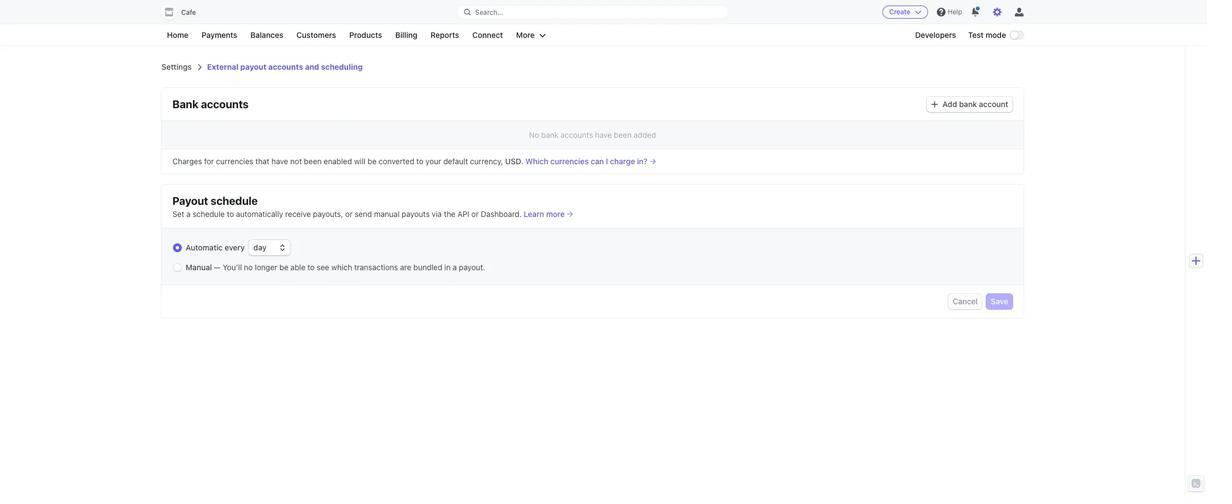 Task type: locate. For each thing, give the bounding box(es) containing it.
0 horizontal spatial accounts
[[201, 98, 249, 110]]

a inside payout schedule set a schedule to automatically receive payouts, or send manual payouts via the api or dashboard. learn more
[[186, 209, 191, 219]]

0 vertical spatial to
[[417, 157, 424, 166]]

to left see
[[308, 263, 315, 272]]

be left able
[[280, 263, 289, 272]]

scheduling
[[321, 62, 363, 71]]

1 horizontal spatial currencies
[[551, 157, 589, 166]]

payments
[[202, 30, 237, 40]]

1 vertical spatial a
[[453, 263, 457, 272]]

schedule down payout
[[193, 209, 225, 219]]

0 vertical spatial schedule
[[211, 195, 258, 207]]

bank right no
[[541, 130, 559, 140]]

bank right the add
[[960, 99, 977, 109]]

1 horizontal spatial have
[[595, 130, 612, 140]]

or right 'api'
[[472, 209, 479, 219]]

a right set
[[186, 209, 191, 219]]

cafe button
[[162, 4, 207, 20]]

0 horizontal spatial a
[[186, 209, 191, 219]]

currencies
[[216, 157, 253, 166], [551, 157, 589, 166]]

charges for currencies that have not been enabled will be converted to your default currency, usd . which currencies can i charge in?
[[173, 157, 648, 166]]

1 vertical spatial be
[[280, 263, 289, 272]]

been right not
[[304, 157, 322, 166]]

accounts up 'which currencies can i charge in?' link
[[561, 130, 593, 140]]

more
[[516, 30, 535, 40]]

manual
[[186, 263, 212, 272]]

default
[[444, 157, 468, 166]]

bank for add
[[960, 99, 977, 109]]

the
[[444, 209, 456, 219]]

0 vertical spatial a
[[186, 209, 191, 219]]

more
[[546, 209, 565, 219]]

currencies right the for
[[216, 157, 253, 166]]

accounts
[[268, 62, 303, 71], [201, 98, 249, 110], [561, 130, 593, 140]]

0 vertical spatial been
[[614, 130, 632, 140]]

api
[[458, 209, 470, 219]]

payout
[[173, 195, 208, 207]]

create
[[890, 8, 911, 16]]

0 vertical spatial accounts
[[268, 62, 303, 71]]

accounts for no
[[561, 130, 593, 140]]

1 horizontal spatial been
[[614, 130, 632, 140]]

1 vertical spatial to
[[227, 209, 234, 219]]

payout schedule set a schedule to automatically receive payouts, or send manual payouts via the api or dashboard. learn more
[[173, 195, 565, 219]]

payouts
[[402, 209, 430, 219]]

2 horizontal spatial accounts
[[561, 130, 593, 140]]

bank accounts
[[173, 98, 249, 110]]

0 horizontal spatial bank
[[541, 130, 559, 140]]

accounts left and
[[268, 62, 303, 71]]

1 horizontal spatial to
[[308, 263, 315, 272]]

help
[[948, 8, 963, 16]]

dashboard.
[[481, 209, 522, 219]]

been
[[614, 130, 632, 140], [304, 157, 322, 166]]

billing link
[[390, 29, 423, 42]]

have left not
[[272, 157, 288, 166]]

help button
[[933, 3, 967, 21]]

your
[[426, 157, 441, 166]]

0 vertical spatial be
[[368, 157, 377, 166]]

have up i
[[595, 130, 612, 140]]

see
[[317, 263, 329, 272]]

to
[[417, 157, 424, 166], [227, 209, 234, 219], [308, 263, 315, 272]]

currency,
[[470, 157, 503, 166]]

to left your
[[417, 157, 424, 166]]

have
[[595, 130, 612, 140], [272, 157, 288, 166]]

to left automatically
[[227, 209, 234, 219]]

schedule up automatically
[[211, 195, 258, 207]]

which
[[331, 263, 352, 272]]

a right in
[[453, 263, 457, 272]]

1 vertical spatial bank
[[541, 130, 559, 140]]

accounts down external
[[201, 98, 249, 110]]

bundled
[[414, 263, 443, 272]]

0 horizontal spatial be
[[280, 263, 289, 272]]

payments link
[[196, 29, 243, 42]]

or left send
[[345, 209, 353, 219]]

1 horizontal spatial or
[[472, 209, 479, 219]]

bank for no
[[541, 130, 559, 140]]

bank
[[173, 98, 199, 110]]

reports link
[[425, 29, 465, 42]]

1 horizontal spatial bank
[[960, 99, 977, 109]]

transactions
[[354, 263, 398, 272]]

2 currencies from the left
[[551, 157, 589, 166]]

added
[[634, 130, 656, 140]]

or
[[345, 209, 353, 219], [472, 209, 479, 219]]

learn more link
[[524, 209, 573, 220]]

bank inside button
[[960, 99, 977, 109]]

0 vertical spatial have
[[595, 130, 612, 140]]

0 horizontal spatial to
[[227, 209, 234, 219]]

1 vertical spatial accounts
[[201, 98, 249, 110]]

that
[[256, 157, 270, 166]]

schedule
[[211, 195, 258, 207], [193, 209, 225, 219]]

1 vertical spatial been
[[304, 157, 322, 166]]

be right will
[[368, 157, 377, 166]]

1 vertical spatial have
[[272, 157, 288, 166]]

1 horizontal spatial be
[[368, 157, 377, 166]]

balances link
[[245, 29, 289, 42]]

add bank account
[[943, 99, 1009, 109]]

customers link
[[291, 29, 342, 42]]

bank
[[960, 99, 977, 109], [541, 130, 559, 140]]

mode
[[986, 30, 1007, 40]]

2 vertical spatial accounts
[[561, 130, 593, 140]]

0 horizontal spatial currencies
[[216, 157, 253, 166]]

been left added
[[614, 130, 632, 140]]

2 vertical spatial to
[[308, 263, 315, 272]]

will
[[354, 157, 366, 166]]

—
[[214, 263, 221, 272]]

0 horizontal spatial have
[[272, 157, 288, 166]]

no bank accounts have been added
[[529, 130, 656, 140]]

0 horizontal spatial or
[[345, 209, 353, 219]]

currencies left can
[[551, 157, 589, 166]]

you'll
[[223, 263, 242, 272]]

connect link
[[467, 29, 509, 42]]

0 vertical spatial bank
[[960, 99, 977, 109]]

settings
[[162, 62, 192, 71]]

1 horizontal spatial accounts
[[268, 62, 303, 71]]



Task type: describe. For each thing, give the bounding box(es) containing it.
products
[[349, 30, 382, 40]]

longer
[[255, 263, 277, 272]]

manual
[[374, 209, 400, 219]]

and
[[305, 62, 319, 71]]

able
[[291, 263, 306, 272]]

i
[[606, 157, 608, 166]]

settings link
[[162, 62, 192, 71]]

reports
[[431, 30, 459, 40]]

not
[[290, 157, 302, 166]]

automatic every
[[186, 243, 247, 252]]

developers
[[916, 30, 957, 40]]

1 vertical spatial schedule
[[193, 209, 225, 219]]

account
[[979, 99, 1009, 109]]

enabled
[[324, 157, 352, 166]]

usd
[[505, 157, 521, 166]]

payouts,
[[313, 209, 343, 219]]

external payout accounts and scheduling
[[207, 62, 363, 71]]

more button
[[511, 29, 551, 42]]

charges
[[173, 157, 202, 166]]

1 horizontal spatial a
[[453, 263, 457, 272]]

payout.
[[459, 263, 486, 272]]

save button
[[987, 294, 1013, 309]]

converted
[[379, 157, 415, 166]]

which currencies can i charge in? link
[[526, 156, 656, 167]]

accounts for external
[[268, 62, 303, 71]]

can
[[591, 157, 604, 166]]

2 horizontal spatial to
[[417, 157, 424, 166]]

Search… search field
[[458, 5, 728, 19]]

external
[[207, 62, 239, 71]]

for
[[204, 157, 214, 166]]

cafe
[[181, 8, 196, 16]]

receive
[[285, 209, 311, 219]]

connect
[[473, 30, 503, 40]]

payout
[[240, 62, 267, 71]]

via
[[432, 209, 442, 219]]

in?
[[637, 157, 648, 166]]

which
[[526, 157, 549, 166]]

learn
[[524, 209, 544, 219]]

1 or from the left
[[345, 209, 353, 219]]

are
[[400, 263, 412, 272]]

test
[[969, 30, 984, 40]]

home link
[[162, 29, 194, 42]]

customers
[[297, 30, 336, 40]]

send
[[355, 209, 372, 219]]

automatically
[[236, 209, 283, 219]]

developers link
[[910, 29, 962, 42]]

no
[[244, 263, 253, 272]]

0 horizontal spatial been
[[304, 157, 322, 166]]

billing
[[395, 30, 418, 40]]

search…
[[475, 8, 503, 16]]

no
[[529, 130, 539, 140]]

automatic
[[186, 243, 223, 252]]

Search… text field
[[458, 5, 728, 19]]

save
[[991, 297, 1009, 306]]

add
[[943, 99, 958, 109]]

in
[[445, 263, 451, 272]]

create button
[[883, 5, 928, 19]]

every
[[225, 243, 245, 252]]

svg image
[[932, 101, 939, 108]]

charge
[[610, 157, 635, 166]]

home
[[167, 30, 189, 40]]

manual — you'll no longer be able to see which transactions are bundled in a payout.
[[186, 263, 486, 272]]

balances
[[251, 30, 283, 40]]

add bank account button
[[928, 97, 1013, 112]]

set
[[173, 209, 184, 219]]

to inside payout schedule set a schedule to automatically receive payouts, or send manual payouts via the api or dashboard. learn more
[[227, 209, 234, 219]]

products link
[[344, 29, 388, 42]]

1 currencies from the left
[[216, 157, 253, 166]]

test mode
[[969, 30, 1007, 40]]

.
[[521, 157, 524, 166]]

2 or from the left
[[472, 209, 479, 219]]



Task type: vqa. For each thing, say whether or not it's contained in the screenshot.
TEXT BOX
no



